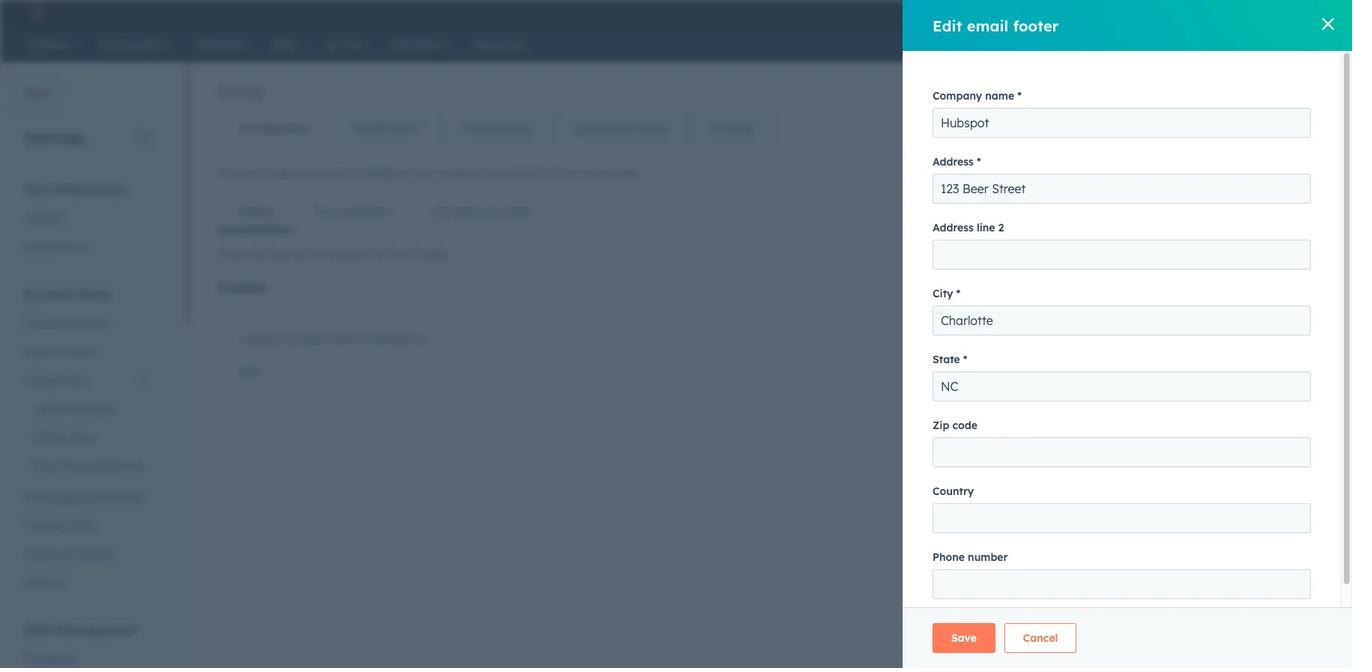 Task type: describe. For each thing, give the bounding box(es) containing it.
downloads
[[88, 491, 143, 504]]

& for users
[[55, 346, 62, 359]]

search button
[[1314, 31, 1339, 57]]

footer inside footer link
[[239, 205, 273, 219]]

edit for edit email footer
[[933, 16, 963, 35]]

personalization
[[315, 205, 391, 219]]

Zip code text field
[[933, 438, 1312, 468]]

types.
[[423, 247, 452, 261]]

save button
[[933, 624, 996, 654]]

nc
[[411, 333, 427, 346]]

tracking for tracking code
[[24, 519, 66, 533]]

private apps link
[[15, 423, 157, 452]]

these
[[218, 247, 247, 261]]

data management element
[[15, 622, 157, 669]]

search image
[[1321, 39, 1332, 49]]

subscriptions
[[464, 121, 531, 135]]

close image
[[1323, 18, 1335, 30]]

Phone number text field
[[933, 570, 1312, 600]]

integrations button
[[15, 367, 157, 395]]

tara schultz image
[[1203, 5, 1217, 19]]

notifications link
[[15, 233, 157, 262]]

preferences
[[55, 182, 125, 197]]

these settings will be applied to all email types.
[[218, 247, 452, 261]]

security link
[[15, 569, 157, 597]]

display
[[364, 166, 400, 180]]

opt-
[[392, 121, 413, 135]]

look.
[[617, 166, 640, 180]]

double opt-in
[[354, 121, 422, 135]]

data management
[[24, 623, 136, 638]]

phone
[[933, 551, 965, 564]]

choose
[[218, 166, 255, 180]]

line
[[977, 221, 996, 235]]

service
[[63, 459, 100, 473]]

email for email service provider
[[33, 459, 60, 473]]

Search HubSpot search field
[[1142, 31, 1326, 57]]

private
[[33, 431, 68, 444]]

2 for apoptosis studios 2
[[1306, 6, 1311, 18]]

1 vertical spatial in
[[403, 166, 411, 180]]

navigation for choose the data you want to display in your emails and customize how it should look.
[[218, 194, 1329, 231]]

1 horizontal spatial in
[[413, 121, 422, 135]]

notifications image
[[1172, 7, 1185, 20]]

address for address
[[933, 155, 974, 169]]

subscription types
[[574, 121, 667, 135]]

street
[[330, 333, 359, 346]]

account defaults link
[[15, 310, 157, 338]]

address line 2
[[933, 221, 1005, 235]]

subscriptions link
[[443, 110, 552, 146]]

your
[[24, 182, 52, 197]]

help image
[[1122, 7, 1135, 20]]

defaults
[[67, 317, 109, 331]]

1 vertical spatial footer
[[218, 278, 267, 297]]

data
[[24, 623, 53, 638]]

city
[[933, 287, 954, 301]]

to for applied
[[365, 247, 376, 261]]

footer
[[1014, 16, 1059, 35]]

connected apps
[[33, 402, 114, 416]]

hubspot image
[[27, 3, 45, 21]]

integrations
[[24, 374, 85, 388]]

tracking code link
[[15, 512, 157, 540]]

tracking link
[[688, 110, 773, 146]]

your preferences element
[[15, 181, 157, 262]]

notifications
[[24, 241, 88, 254]]

should
[[582, 166, 614, 180]]

cancel button
[[1005, 624, 1077, 654]]

privacy
[[24, 548, 60, 561]]

Address line 2 text field
[[933, 240, 1312, 270]]

the
[[258, 166, 274, 180]]

charlotte
[[362, 333, 408, 346]]

calling icon button
[[1053, 2, 1078, 22]]

management
[[57, 623, 136, 638]]

choose the data you want to display in your emails and customize how it should look.
[[218, 166, 640, 180]]

edit email footer dialog
[[903, 0, 1353, 669]]

your
[[414, 166, 436, 180]]

email service provider link
[[15, 452, 157, 480]]

private apps
[[33, 431, 96, 444]]

state
[[933, 353, 961, 367]]

applied
[[325, 247, 362, 261]]

account for account defaults
[[24, 317, 64, 331]]

account setup element
[[15, 286, 157, 597]]

all
[[379, 247, 390, 261]]

apps for private apps
[[71, 431, 96, 444]]

apoptosis
[[1220, 6, 1266, 18]]

2 for address line 2
[[999, 221, 1005, 235]]

to for want
[[351, 166, 362, 180]]

users & teams link
[[15, 338, 157, 367]]

navigation for email
[[218, 109, 773, 147]]

email service provider
[[33, 459, 144, 473]]

marketplace
[[24, 491, 85, 504]]

upgrade image
[[979, 7, 993, 20]]

properties
[[24, 653, 75, 666]]

rss
[[433, 205, 452, 219]]

apoptosis studios 2
[[1220, 6, 1311, 18]]

times
[[503, 205, 530, 219]]

your preferences
[[24, 182, 125, 197]]



Task type: vqa. For each thing, say whether or not it's contained in the screenshot.
the These settings only apply to new users for now. We're building more functionality in the future.
no



Task type: locate. For each thing, give the bounding box(es) containing it.
marketplace downloads link
[[15, 483, 157, 512]]

save
[[952, 632, 977, 645]]

0 vertical spatial edit
[[933, 16, 963, 35]]

phone number
[[933, 551, 1008, 564]]

navigation
[[218, 109, 773, 147], [218, 194, 1329, 231]]

1 account from the top
[[24, 287, 72, 302]]

users & teams
[[24, 346, 97, 359]]

privacy & consent link
[[15, 540, 157, 569]]

back
[[25, 87, 51, 100]]

menu item
[[1048, 0, 1051, 24]]

City text field
[[933, 306, 1312, 336]]

edit inside dialog
[[933, 16, 963, 35]]

Address text field
[[933, 174, 1312, 204]]

1 horizontal spatial email
[[218, 79, 265, 102]]

1 vertical spatial tracking
[[24, 519, 66, 533]]

apps down integrations "button" at the bottom left of the page
[[89, 402, 114, 416]]

account up users
[[24, 317, 64, 331]]

menu
[[969, 0, 1335, 24]]

security
[[24, 576, 64, 590]]

subscription
[[574, 121, 636, 135]]

2 inside edit email footer dialog
[[999, 221, 1005, 235]]

1 vertical spatial navigation
[[218, 194, 1329, 231]]

1 navigation from the top
[[218, 109, 773, 147]]

and inside rss date and times link
[[481, 205, 500, 219]]

email for email
[[218, 79, 265, 102]]

1 horizontal spatial email
[[967, 16, 1009, 35]]

zip
[[933, 419, 950, 432]]

teams
[[65, 346, 97, 359]]

be
[[310, 247, 322, 261]]

notifications button
[[1166, 0, 1191, 24]]

navigation containing footer
[[218, 194, 1329, 231]]

upgrade
[[996, 7, 1038, 19]]

rss date and times link
[[412, 194, 551, 230]]

0 horizontal spatial email
[[33, 459, 60, 473]]

1 vertical spatial address
[[933, 221, 974, 235]]

zip code
[[933, 419, 978, 432]]

edit for edit button
[[240, 366, 261, 379]]

0 horizontal spatial &
[[55, 346, 62, 359]]

email inside dialog
[[967, 16, 1009, 35]]

setup
[[76, 287, 111, 302]]

1 horizontal spatial edit
[[933, 16, 963, 35]]

edit down the hubspot
[[240, 366, 261, 379]]

configuration link
[[219, 110, 332, 146]]

account for account setup
[[24, 287, 72, 302]]

1 vertical spatial email
[[393, 247, 420, 261]]

calling icon image
[[1059, 6, 1072, 19]]

email right all
[[393, 247, 420, 261]]

2 navigation from the top
[[218, 194, 1329, 231]]

address down company
[[933, 155, 974, 169]]

double opt-in link
[[332, 110, 443, 146]]

email inside the account setup element
[[33, 459, 60, 473]]

account up account defaults
[[24, 287, 72, 302]]

and right date
[[481, 205, 500, 219]]

footer down these on the top left
[[218, 278, 267, 297]]

0 vertical spatial email
[[967, 16, 1009, 35]]

address for address line 2
[[933, 221, 974, 235]]

edit email footer
[[933, 16, 1059, 35]]

general
[[24, 212, 62, 226]]

0 vertical spatial apps
[[89, 402, 114, 416]]

State text field
[[933, 372, 1312, 402]]

2 address from the top
[[933, 221, 974, 235]]

1 vertical spatial email
[[33, 459, 60, 473]]

2 right line at top
[[999, 221, 1005, 235]]

beer
[[304, 333, 327, 346]]

to left all
[[365, 247, 376, 261]]

email down private
[[33, 459, 60, 473]]

settings
[[250, 247, 289, 261]]

back link
[[0, 79, 61, 109]]

tracking code
[[24, 519, 95, 533]]

apps for connected apps
[[89, 402, 114, 416]]

& right users
[[55, 346, 62, 359]]

& for privacy
[[63, 548, 71, 561]]

privacy & consent
[[24, 548, 114, 561]]

1 horizontal spatial &
[[63, 548, 71, 561]]

0 horizontal spatial in
[[403, 166, 411, 180]]

0 vertical spatial in
[[413, 121, 422, 135]]

users
[[24, 346, 52, 359]]

hubspot link
[[18, 3, 56, 21]]

emails
[[439, 166, 471, 180]]

0 vertical spatial address
[[933, 155, 974, 169]]

tracking for tracking
[[710, 121, 752, 135]]

menu containing apoptosis studios 2
[[969, 0, 1335, 24]]

0 vertical spatial to
[[351, 166, 362, 180]]

you
[[303, 166, 321, 180]]

0 vertical spatial &
[[55, 346, 62, 359]]

1 vertical spatial &
[[63, 548, 71, 561]]

in up your
[[413, 121, 422, 135]]

double
[[354, 121, 389, 135]]

marketplace downloads
[[24, 491, 143, 504]]

consent
[[74, 548, 114, 561]]

and
[[474, 166, 493, 180], [481, 205, 500, 219]]

& right privacy
[[63, 548, 71, 561]]

0 vertical spatial and
[[474, 166, 493, 180]]

0 vertical spatial email
[[218, 79, 265, 102]]

1 vertical spatial apps
[[71, 431, 96, 444]]

hubspot 123 beer street charlotte nc
[[240, 333, 427, 346]]

0 vertical spatial tracking
[[710, 121, 752, 135]]

1 address from the top
[[933, 155, 974, 169]]

hubspot
[[240, 333, 282, 346]]

footer
[[239, 205, 273, 219], [218, 278, 267, 297]]

footer down the
[[239, 205, 273, 219]]

subscription types link
[[552, 110, 688, 146]]

123
[[285, 333, 301, 346]]

0 vertical spatial navigation
[[218, 109, 773, 147]]

1 horizontal spatial 2
[[1306, 6, 1311, 18]]

tracking inside the account setup element
[[24, 519, 66, 533]]

1 vertical spatial to
[[365, 247, 376, 261]]

provider
[[103, 459, 144, 473]]

rss date and times
[[433, 205, 530, 219]]

data
[[277, 166, 300, 180]]

email up the 'configuration' 'link'
[[218, 79, 265, 102]]

general link
[[15, 205, 157, 233]]

0 horizontal spatial edit
[[240, 366, 261, 379]]

edit
[[933, 16, 963, 35], [240, 366, 261, 379]]

settings image
[[1147, 6, 1160, 20]]

2 account from the top
[[24, 317, 64, 331]]

edit left upgrade image
[[933, 16, 963, 35]]

account
[[24, 287, 72, 302], [24, 317, 64, 331]]

0 horizontal spatial 2
[[999, 221, 1005, 235]]

connected apps link
[[15, 395, 157, 423]]

1 horizontal spatial tracking
[[710, 121, 752, 135]]

1 vertical spatial edit
[[240, 366, 261, 379]]

name
[[986, 89, 1015, 103]]

and right emails at the left top of page
[[474, 166, 493, 180]]

apps up service
[[71, 431, 96, 444]]

email left 'footer'
[[967, 16, 1009, 35]]

Country text field
[[933, 504, 1312, 534]]

email
[[218, 79, 265, 102], [33, 459, 60, 473]]

company name
[[933, 89, 1015, 103]]

settings link
[[1144, 4, 1163, 20]]

2 inside popup button
[[1306, 6, 1311, 18]]

help button
[[1116, 0, 1141, 24]]

marketplaces button
[[1081, 0, 1113, 24]]

Company name text field
[[933, 108, 1312, 138]]

code
[[69, 519, 95, 533]]

0 horizontal spatial tracking
[[24, 519, 66, 533]]

tracking inside navigation
[[710, 121, 752, 135]]

number
[[968, 551, 1008, 564]]

1 vertical spatial 2
[[999, 221, 1005, 235]]

apps
[[89, 402, 114, 416], [71, 431, 96, 444]]

0 vertical spatial footer
[[239, 205, 273, 219]]

studios
[[1268, 6, 1303, 18]]

edit button
[[240, 366, 261, 379]]

1 vertical spatial account
[[24, 317, 64, 331]]

country
[[933, 485, 975, 498]]

to right "want"
[[351, 166, 362, 180]]

address left line at top
[[933, 221, 974, 235]]

0 horizontal spatial email
[[393, 247, 420, 261]]

configuration
[[240, 121, 311, 135]]

0 vertical spatial 2
[[1306, 6, 1311, 18]]

personalization link
[[294, 194, 412, 230]]

in left your
[[403, 166, 411, 180]]

navigation containing configuration
[[218, 109, 773, 147]]

1 vertical spatial and
[[481, 205, 500, 219]]

settings
[[24, 128, 85, 147]]

properties link
[[15, 645, 157, 669]]

account setup
[[24, 287, 111, 302]]

account defaults
[[24, 317, 109, 331]]

customize
[[496, 166, 546, 180]]

marketplaces image
[[1090, 7, 1104, 20]]

0 horizontal spatial to
[[351, 166, 362, 180]]

1 horizontal spatial to
[[365, 247, 376, 261]]

2 right studios
[[1306, 6, 1311, 18]]

0 vertical spatial account
[[24, 287, 72, 302]]



